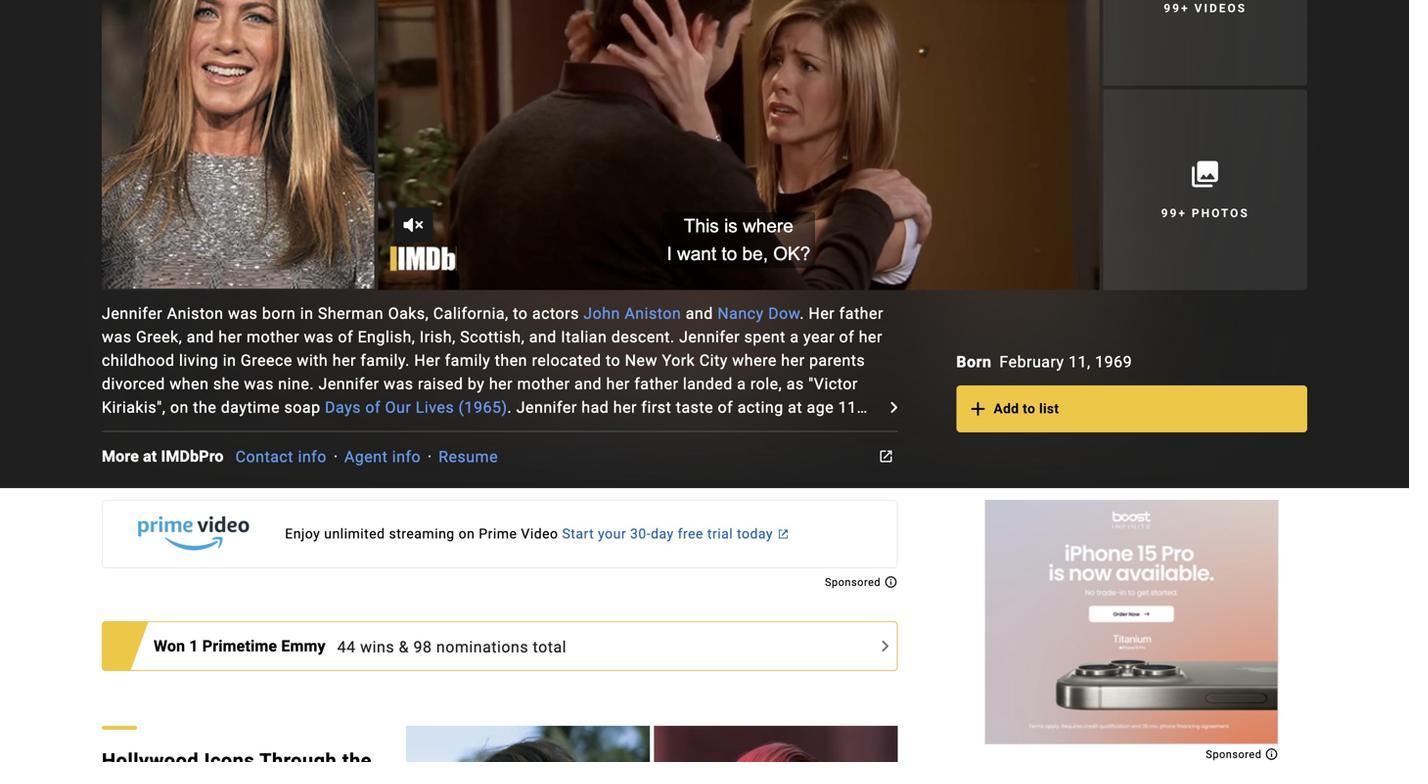 Task type: vqa. For each thing, say whether or not it's contained in the screenshot.
Rate button
no



Task type: locate. For each thing, give the bounding box(es) containing it.
her up 'parents'
[[859, 328, 883, 347]]

0 vertical spatial 99+
[[1164, 2, 1190, 15]]

launch image
[[874, 445, 898, 468]]

her inside ". by 1993, she was floundering. then, in 1994, a pilot called "friends like these" came along. originally asked to audition for the role of "monica", aniston refused and auditioned for the role of "rachel green", the suburban princess turned coffee peddler. with the success of the series , jennifer has become famous and sought-after as she turns her fame into movie roles during the series hiatus."
[[661, 633, 684, 652]]

came
[[157, 586, 197, 605]]

1 vertical spatial had
[[772, 539, 800, 558]]

childhood
[[102, 352, 175, 370]]

jennifer up days
[[319, 375, 379, 394]]

floundering.
[[466, 563, 555, 582]]

the up become on the left
[[323, 610, 347, 629]]

and right life"
[[178, 516, 205, 535]]

99+ left photos on the top right
[[1161, 207, 1187, 220]]

0 horizontal spatial also
[[325, 539, 356, 558]]

0 vertical spatial role,
[[751, 375, 782, 394]]

. by 1993, she was floundering. then, in 1994, a pilot called "friends like these" came along. originally asked to audition for the role of "monica", aniston refused and auditioned for the role of "rachel green", the suburban princess turned coffee peddler. with the success of the series , jennifer has become famous and sought-after as she turns her fame into movie roles during the series hiatus.
[[102, 563, 883, 676]]

0 vertical spatial had
[[582, 399, 609, 417]]

in
[[251, 492, 265, 511], [435, 516, 449, 535]]

appeared
[[472, 492, 541, 511], [360, 539, 429, 558]]

0 vertical spatial series
[[793, 516, 838, 535]]

a
[[790, 328, 799, 347], [737, 375, 746, 394], [617, 446, 626, 464], [525, 469, 534, 488], [780, 516, 789, 535], [804, 539, 813, 558], [667, 563, 676, 582]]

drama up fiorello
[[630, 446, 677, 464]]

agent
[[344, 448, 388, 466]]

, for ,
[[573, 539, 581, 558]]

had for her
[[582, 399, 609, 417]]

for inside "school that she developed her passion for art. she began her professional training as a drama student at new york's school of performing arts, aka the "fame" school. it was a division of fiorello h. laguardia high school of music and the arts. in 1987, after graduation, she appeared in such off-broadway productions as "for dear life" and "dancing on checker's grave". in 1990, she landed her first television role, as a series regular on"
[[273, 446, 294, 464]]

school that she developed her passion for art. she began her professional training as a drama student at new york's school of performing arts, aka the "fame" school. it was a division of fiorello h. laguardia high school of music and the arts. in 1987, after graduation, she appeared in such off-broadway productions as "for dear life" and "dancing on checker's grave". in 1990, she landed her first television role, as a series regular on
[[102, 422, 889, 558]]

her down "with"
[[661, 633, 684, 652]]

sponsored
[[825, 576, 884, 589], [1206, 749, 1265, 761]]

green",
[[267, 610, 319, 629]]

has
[[283, 633, 310, 652]]

and inside , and had a recurring part on
[[740, 539, 768, 558]]

0 vertical spatial first
[[642, 399, 672, 417]]

series down 1
[[181, 657, 226, 676]]

days
[[325, 399, 361, 417]]

99+ videos
[[1164, 2, 1247, 15]]

to down italian
[[606, 352, 621, 370]]

after
[[314, 492, 349, 511], [526, 633, 561, 652]]

0 horizontal spatial info
[[298, 448, 327, 466]]

also up training
[[570, 422, 601, 441]]

99+
[[1164, 2, 1190, 15], [1161, 207, 1187, 220]]

2 info from the left
[[392, 448, 421, 466]]

0 vertical spatial also
[[570, 422, 601, 441]]

her up the school.
[[410, 446, 434, 464]]

0 horizontal spatial new
[[625, 352, 658, 370]]

99+ left videos
[[1164, 2, 1190, 15]]

0 vertical spatial new
[[625, 352, 658, 370]]

1 vertical spatial for
[[458, 586, 479, 605]]

had inside , and had a recurring part on
[[772, 539, 800, 558]]

of down the more at imdbpro
[[157, 469, 172, 488]]

become
[[314, 633, 373, 652]]

1
[[189, 637, 198, 656]]

she down 11
[[850, 422, 877, 441]]

0 vertical spatial she
[[328, 446, 356, 464]]

new down descent.
[[625, 352, 658, 370]]

. inside . jennifer had her first taste of acting at age 11 when she joined the
[[508, 399, 512, 417]]

in down the "division"
[[545, 492, 559, 511]]

. up the year
[[800, 305, 805, 323]]

it down professional
[[476, 469, 487, 488]]

a left pilot
[[667, 563, 676, 582]]

1 horizontal spatial had
[[772, 539, 800, 558]]

1 horizontal spatial for
[[273, 446, 294, 464]]

1 horizontal spatial info
[[392, 448, 421, 466]]

also
[[570, 422, 601, 441], [325, 539, 356, 558]]

when inside . jennifer had her first taste of acting at age 11 when she joined the
[[102, 422, 141, 441]]

. she also appeared in
[[284, 539, 451, 558]]

a up "friends
[[804, 539, 813, 558]]

taste
[[676, 399, 714, 417]]

1 vertical spatial it
[[476, 469, 487, 488]]

in
[[300, 305, 314, 323], [223, 352, 236, 370], [545, 492, 559, 511], [434, 539, 447, 558], [604, 563, 617, 582]]

1 vertical spatial sponsored
[[1206, 749, 1265, 761]]

0 vertical spatial father
[[839, 305, 884, 323]]

1 vertical spatial she
[[293, 539, 320, 558]]

landed down such
[[529, 516, 579, 535]]

in inside "school that she developed her passion for art. she began her professional training as a drama student at new york's school of performing arts, aka the "fame" school. it was a division of fiorello h. laguardia high school of music and the arts. in 1987, after graduation, she appeared in such off-broadway productions as "for dear life" and "dancing on checker's grave". in 1990, she landed her first television role, as a series regular on"
[[545, 492, 559, 511]]

0 horizontal spatial drama
[[429, 422, 476, 441]]

0 vertical spatial when
[[170, 375, 209, 394]]

1 info from the left
[[298, 448, 327, 466]]

broadway
[[631, 492, 704, 511]]

year
[[804, 328, 835, 347]]

"for
[[823, 492, 852, 511]]

in left 1990,
[[435, 516, 449, 535]]

for up princess on the bottom left of the page
[[458, 586, 479, 605]]

start
[[562, 526, 594, 542]]

in right living
[[223, 352, 236, 370]]

mother down 'relocated'
[[517, 375, 570, 394]]

drama
[[429, 422, 476, 441], [630, 446, 677, 464]]

0 vertical spatial after
[[314, 492, 349, 511]]

1 horizontal spatial appeared
[[472, 492, 541, 511]]

0 vertical spatial for
[[273, 446, 294, 464]]

as down high
[[801, 492, 818, 511]]

more
[[102, 447, 139, 466]]

also down checker's
[[325, 539, 356, 558]]

1 vertical spatial drama
[[630, 446, 677, 464]]

1 vertical spatial 99+
[[1161, 207, 1187, 220]]

jennifer up hiatus.
[[218, 633, 279, 652]]

school's
[[363, 422, 425, 441]]

trial
[[708, 526, 733, 542]]

dear
[[102, 516, 136, 535]]

appeared inside "school that she developed her passion for art. she began her professional training as a drama student at new york's school of performing arts, aka the "fame" school. it was a division of fiorello h. laguardia high school of music and the arts. in 1987, after graduation, she appeared in such off-broadway productions as "for dear life" and "dancing on checker's grave". in 1990, she landed her first television role, as a series regular on"
[[472, 492, 541, 511]]

0 horizontal spatial had
[[582, 399, 609, 417]]

she up daytime
[[213, 375, 240, 394]]

her
[[809, 305, 835, 323], [414, 352, 441, 370]]

1987,
[[269, 492, 310, 511]]

passion
[[210, 446, 268, 464]]

had inside . jennifer had her first taste of acting at age 11 when she joined the
[[582, 399, 609, 417]]

1 horizontal spatial landed
[[683, 375, 733, 394]]

.
[[800, 305, 805, 323], [508, 399, 512, 417], [284, 539, 288, 558], [325, 563, 329, 582]]

0 vertical spatial her
[[809, 305, 835, 323]]

she right art.
[[328, 446, 356, 464]]

jennifer up school's drama club. it was also at the
[[517, 399, 577, 417]]

of
[[338, 328, 353, 347], [839, 328, 855, 347], [365, 399, 381, 417], [718, 399, 733, 417], [157, 469, 172, 488], [600, 469, 616, 488], [874, 469, 889, 488], [544, 586, 559, 605], [188, 610, 203, 629], [791, 610, 806, 629]]

it inside "school that she developed her passion for art. she began her professional training as a drama student at new york's school of performing arts, aka the "fame" school. it was a division of fiorello h. laguardia high school of music and the arts. in 1987, after graduation, she appeared in such off-broadway productions as "for dear life" and "dancing on checker's grave". in 1990, she landed her first television role, as a series regular on"
[[476, 469, 487, 488]]

1 vertical spatial after
[[526, 633, 561, 652]]

1 horizontal spatial it
[[521, 422, 531, 441]]

. up school's drama club. it was also at the
[[508, 399, 512, 417]]

in inside ". by 1993, she was floundering. then, in 1994, a pilot called "friends like these" came along. originally asked to audition for the role of "monica", aniston refused and auditioned for the role of "rachel green", the suburban princess turned coffee peddler. with the success of the series , jennifer has become famous and sought-after as she turns her fame into movie roles during the series hiatus."
[[604, 563, 617, 582]]

for down these"
[[102, 610, 123, 629]]

0 horizontal spatial when
[[102, 422, 141, 441]]

as inside . her father was greek, and her mother was of english, irish, scottish, and italian descent. jennifer spent a year of her childhood living in greece with her family. her family then relocated to new york city where her parents divorced when she was nine. jennifer was raised by her mother and her father landed a role, as "victor kiriakis", on the daytime soap
[[787, 375, 804, 394]]

info
[[298, 448, 327, 466], [392, 448, 421, 466]]

it right club.
[[521, 422, 531, 441]]

0 horizontal spatial it
[[476, 469, 487, 488]]

agent info
[[344, 448, 421, 466]]

, inside ". by 1993, she was floundering. then, in 1994, a pilot called "friends like these" came along. originally asked to audition for the role of "monica", aniston refused and auditioned for the role of "rachel green", the suburban princess turned coffee peddler. with the success of the series , jennifer has become famous and sought-after as she turns her fame into movie roles during the series hiatus."
[[210, 633, 213, 652]]

as down coffee
[[565, 633, 583, 652]]

0 horizontal spatial father
[[634, 375, 679, 394]]

0 horizontal spatial sponsored
[[825, 576, 884, 589]]

, right 1
[[210, 633, 213, 652]]

1 vertical spatial when
[[102, 422, 141, 441]]

had up "friends
[[772, 539, 800, 558]]

role down came
[[155, 610, 183, 629]]

appeared down grave".
[[360, 539, 429, 558]]

. her father was greek, and her mother was of english, irish, scottish, and italian descent. jennifer spent a year of her childhood living in greece with her family. her family then relocated to new york city where her parents divorced when she was nine. jennifer was raised by her mother and her father landed a role, as "victor kiriakis", on the daytime soap
[[102, 305, 884, 417]]

can you name 5 jennifer aniston imdb credits? take a deep dive into the actress' iconic career. image
[[378, 0, 1100, 291]]

division
[[539, 469, 596, 488]]

1 horizontal spatial mother
[[517, 375, 570, 394]]

, inside , and had a recurring part on
[[732, 539, 736, 558]]

productions
[[708, 492, 796, 511]]

1 horizontal spatial role
[[511, 586, 539, 605]]

had for a
[[772, 539, 800, 558]]

1 horizontal spatial she
[[328, 446, 356, 464]]

0 horizontal spatial ,
[[210, 633, 213, 652]]

was inside ". by 1993, she was floundering. then, in 1994, a pilot called "friends like these" came along. originally asked to audition for the role of "monica", aniston refused and auditioned for the role of "rachel green", the suburban princess turned coffee peddler. with the success of the series , jennifer has become famous and sought-after as she turns her fame into movie roles during the series hiatus."
[[432, 563, 462, 582]]

in up "dancing on the left bottom
[[251, 492, 265, 511]]

roles
[[813, 633, 850, 652]]

she up the more at imdbpro
[[145, 422, 172, 441]]

in up "monica",
[[604, 563, 617, 582]]

1 vertical spatial new
[[761, 446, 794, 464]]

student
[[682, 446, 738, 464]]

days of our lives (1965)
[[325, 399, 508, 417]]

divorced
[[102, 375, 165, 394]]

of inside . jennifer had her first taste of acting at age 11 when she joined the
[[718, 399, 733, 417]]

then
[[495, 352, 528, 370]]

first left taste
[[642, 399, 672, 417]]

0 horizontal spatial mother
[[247, 328, 300, 347]]

0 horizontal spatial role
[[155, 610, 183, 629]]

1 vertical spatial first
[[612, 516, 642, 535]]

at inside "school that she developed her passion for art. she began her professional training as a drama student at new york's school of performing arts, aka the "fame" school. it was a division of fiorello h. laguardia high school of music and the arts. in 1987, after graduation, she appeared in such off-broadway productions as "for dear life" and "dancing on checker's grave". in 1990, she landed her first television role, as a series regular on"
[[742, 446, 757, 464]]

english,
[[358, 328, 415, 347]]

on up joined
[[170, 399, 189, 417]]

movie
[[764, 633, 808, 652]]

see more awards and nominations image
[[873, 635, 897, 658]]

. inside ". by 1993, she was floundering. then, in 1994, a pilot called "friends like these" came along. originally asked to audition for the role of "monica", aniston refused and auditioned for the role of "rachel green", the suburban princess turned coffee peddler. with the success of the series , jennifer has become famous and sought-after as she turns her fame into movie roles during the series hiatus."
[[325, 563, 329, 582]]

2 horizontal spatial school
[[819, 469, 870, 488]]

jennifer
[[102, 305, 163, 323], [679, 328, 740, 347], [319, 375, 379, 394], [517, 399, 577, 417], [218, 633, 279, 652]]

your
[[598, 526, 626, 542]]

appeared up 1990,
[[472, 492, 541, 511]]

princess
[[425, 610, 488, 629]]

0 horizontal spatial she
[[293, 539, 320, 558]]

group
[[102, 0, 374, 290], [378, 0, 1100, 291], [406, 726, 898, 762]]

. up originally
[[284, 539, 288, 558]]

2 horizontal spatial ,
[[732, 539, 736, 558]]

when inside . her father was greek, and her mother was of english, irish, scottish, and italian descent. jennifer spent a year of her childhood living in greece with her family. her family then relocated to new york city where her parents divorced when she was nine. jennifer was raised by her mother and her father landed a role, as "victor kiriakis", on the daytime soap
[[170, 375, 209, 394]]

1 horizontal spatial new
[[761, 446, 794, 464]]

where
[[732, 352, 777, 370]]

on down 1987,
[[280, 516, 299, 535]]

actors
[[532, 305, 579, 323]]

was down professional
[[491, 469, 521, 488]]

1 vertical spatial role,
[[722, 516, 753, 535]]

0 vertical spatial it
[[521, 422, 531, 441]]

0 vertical spatial in
[[251, 492, 265, 511]]

1 vertical spatial landed
[[529, 516, 579, 535]]

add to list button
[[957, 385, 1308, 432]]

of up the off-
[[600, 469, 616, 488]]

1 vertical spatial in
[[435, 516, 449, 535]]

nancy
[[718, 305, 764, 323]]

info for agent info
[[392, 448, 421, 466]]

1 horizontal spatial sponsored
[[1206, 749, 1265, 761]]

raised
[[418, 375, 463, 394]]

of right taste
[[718, 399, 733, 417]]

john
[[584, 305, 620, 323]]

1 horizontal spatial father
[[839, 305, 884, 323]]

contact
[[236, 448, 294, 466]]

drama down the lives
[[429, 422, 476, 441]]

kiriakis",
[[102, 399, 166, 417]]

the
[[193, 399, 217, 417], [226, 422, 249, 441], [624, 422, 648, 441], [334, 469, 357, 488], [183, 492, 206, 511], [483, 586, 507, 605], [127, 610, 151, 629], [323, 610, 347, 629], [698, 610, 721, 629], [811, 610, 834, 629], [153, 657, 177, 676]]

jennifer up city
[[679, 328, 740, 347]]

asked
[[326, 586, 370, 605]]

soap
[[284, 399, 321, 417]]

school
[[761, 422, 812, 441], [102, 469, 153, 488], [819, 469, 870, 488]]

such
[[563, 492, 599, 511]]

she up audition
[[401, 563, 428, 582]]

part
[[102, 563, 132, 582]]

0 vertical spatial appeared
[[472, 492, 541, 511]]

she inside "school that she developed her passion for art. she began her professional training as a drama student at new york's school of performing arts, aka the "fame" school. it was a division of fiorello h. laguardia high school of music and the arts. in 1987, after graduation, she appeared in such off-broadway productions as "for dear life" and "dancing on checker's grave". in 1990, she landed her first television role, as a series regular on"
[[328, 446, 356, 464]]

and up called
[[740, 539, 768, 558]]

peddler.
[[596, 610, 655, 629]]

school down acting
[[761, 422, 812, 441]]

1 horizontal spatial in
[[435, 516, 449, 535]]

. for she
[[284, 539, 288, 558]]

arts.
[[211, 492, 246, 511]]

laguardia
[[700, 469, 776, 488]]

on
[[170, 399, 189, 417], [280, 516, 299, 535], [158, 539, 177, 558], [136, 563, 155, 582]]

11,
[[1069, 353, 1091, 371]]

2 vertical spatial for
[[102, 610, 123, 629]]

0 horizontal spatial after
[[314, 492, 349, 511]]

at left age
[[788, 399, 803, 417]]

school up "for
[[819, 469, 870, 488]]

to inside ". by 1993, she was floundering. then, in 1994, a pilot called "friends like these" came along. originally asked to audition for the role of "monica", aniston refused and auditioned for the role of "rachel green", the suburban princess turned coffee peddler. with the success of the series , jennifer has become famous and sought-after as she turns her fame into movie roles during the series hiatus."
[[374, 586, 389, 605]]

her down irish,
[[414, 352, 441, 370]]

day
[[651, 526, 674, 542]]

to up suburban
[[374, 586, 389, 605]]

info up the "fame"
[[392, 448, 421, 466]]

1 vertical spatial father
[[634, 375, 679, 394]]

. inside . her father was greek, and her mother was of english, irish, scottish, and italian descent. jennifer spent a year of her childhood living in greece with her family. her family then relocated to new york city where her parents divorced when she was nine. jennifer was raised by her mother and her father landed a role, as "victor kiriakis", on the daytime soap
[[800, 305, 805, 323]]

role, inside . her father was greek, and her mother was of english, irish, scottish, and italian descent. jennifer spent a year of her childhood living in greece with her family. her family then relocated to new york city where her parents divorced when she was nine. jennifer was raised by her mother and her father landed a role, as "victor kiriakis", on the daytime soap
[[751, 375, 782, 394]]

landed inside . her father was greek, and her mother was of english, irish, scottish, and italian descent. jennifer spent a year of her childhood living in greece with her family. her family then relocated to new york city where her parents divorced when she was nine. jennifer was raised by her mother and her father landed a role, as "victor kiriakis", on the daytime soap
[[683, 375, 733, 394]]

0 horizontal spatial landed
[[529, 516, 579, 535]]

1 horizontal spatial ,
[[573, 539, 581, 558]]

2 vertical spatial series
[[181, 657, 226, 676]]

, for , and had a recurring part on
[[732, 539, 736, 558]]

"victor
[[809, 375, 858, 394]]

at inside more at imdbpro button
[[143, 447, 157, 466]]

as left ""victor" at the right of page
[[787, 375, 804, 394]]

television
[[646, 516, 717, 535]]

a inside ". by 1993, she was floundering. then, in 1994, a pilot called "friends like these" came along. originally asked to audition for the role of "monica", aniston refused and auditioned for the role of "rachel green", the suburban princess turned coffee peddler. with the success of the series , jennifer has become famous and sought-after as she turns her fame into movie roles during the series hiatus."
[[667, 563, 676, 582]]

1 horizontal spatial after
[[526, 633, 561, 652]]

into
[[731, 633, 759, 652]]

had down 'relocated'
[[582, 399, 609, 417]]

0 vertical spatial landed
[[683, 375, 733, 394]]

her left taste
[[613, 399, 637, 417]]

role, down the productions
[[722, 516, 753, 535]]

1 vertical spatial her
[[414, 352, 441, 370]]

the down floundering.
[[483, 586, 507, 605]]

mother down born
[[247, 328, 300, 347]]

1 horizontal spatial drama
[[630, 446, 677, 464]]

the up joined
[[193, 399, 217, 417]]

on right part
[[136, 563, 155, 582]]

a inside , and had a recurring part on
[[804, 539, 813, 558]]

1 vertical spatial appeared
[[360, 539, 429, 558]]

"rachel
[[207, 610, 263, 629]]

aniston
[[167, 305, 224, 323], [625, 305, 681, 323], [636, 586, 693, 605]]

1 vertical spatial also
[[325, 539, 356, 558]]

1 horizontal spatial when
[[170, 375, 209, 394]]

sought-
[[470, 633, 526, 652]]

series down "for
[[793, 516, 838, 535]]

contact info button
[[236, 448, 327, 466]]

0 horizontal spatial in
[[251, 492, 265, 511]]

production art image
[[406, 726, 898, 762]]

for up the "arts,"
[[273, 446, 294, 464]]



Task type: describe. For each thing, give the bounding box(es) containing it.
a down where on the top
[[737, 375, 746, 394]]

a right the today
[[780, 516, 789, 535]]

york's
[[798, 446, 842, 464]]

drama inside "school that she developed her passion for art. she began her professional training as a drama student at new york's school of performing arts, aka the "fame" school. it was a division of fiorello h. laguardia high school of music and the arts. in 1987, after graduation, she appeared in such off-broadway productions as "for dear life" and "dancing on checker's grave". in 1990, she landed her first television role, as a series regular on"
[[630, 446, 677, 464]]

audition
[[393, 586, 453, 605]]

more at imdbpro button
[[102, 445, 236, 468]]

was up childhood at top left
[[102, 328, 132, 347]]

was inside "school that she developed her passion for art. she began her professional training as a drama student at new york's school of performing arts, aka the "fame" school. it was a division of fiorello h. laguardia high school of music and the arts. in 1987, after graduation, she appeared in such off-broadway productions as "for dear life" and "dancing on checker's grave". in 1990, she landed her first television role, as a series regular on"
[[491, 469, 521, 488]]

the up fame
[[698, 610, 721, 629]]

of down launch image
[[874, 469, 889, 488]]

of up 1
[[188, 610, 203, 629]]

"friends
[[766, 563, 827, 582]]

won 1 primetime emmy
[[154, 637, 326, 656]]

resume button
[[439, 448, 498, 466]]

that
[[816, 422, 846, 441]]

she down the school.
[[441, 492, 468, 511]]

she right 1990,
[[499, 516, 525, 535]]

role, inside "school that she developed her passion for art. she began her professional training as a drama student at new york's school of performing arts, aka the "fame" school. it was a division of fiorello h. laguardia high school of music and the arts. in 1987, after graduation, she appeared in such off-broadway productions as "for dear life" and "dancing on checker's grave". in 1990, she landed her first television role, as a series regular on"
[[722, 516, 753, 535]]

and left "nancy"
[[686, 305, 713, 323]]

she inside . jennifer had her first taste of acting at age 11 when she joined the
[[145, 422, 172, 441]]

a up fiorello
[[617, 446, 626, 464]]

"monica",
[[563, 586, 632, 605]]

she inside . her father was greek, and her mother was of english, irish, scottish, and italian descent. jennifer spent a year of her childhood living in greece with her family. her family then relocated to new york city where her parents divorced when she was nine. jennifer was raised by her mother and her father landed a role, as "victor kiriakis", on the daytime soap
[[213, 375, 240, 394]]

of left our
[[365, 399, 381, 417]]

resume
[[439, 448, 498, 466]]

add image
[[966, 397, 990, 421]]

0 horizontal spatial her
[[414, 352, 441, 370]]

start your 30-day free trial today link
[[102, 500, 898, 569]]

her inside . jennifer had her first taste of acting at age 11 when she joined the
[[613, 399, 637, 417]]

aniston up greek,
[[167, 305, 224, 323]]

aniston up descent.
[[625, 305, 681, 323]]

graduation,
[[353, 492, 437, 511]]

as right training
[[595, 446, 613, 464]]

daytime
[[221, 399, 280, 417]]

start your 30-day free trial today
[[562, 526, 773, 542]]

famous
[[378, 633, 434, 652]]

0 horizontal spatial appeared
[[360, 539, 429, 558]]

1994,
[[622, 563, 663, 582]]

to inside button
[[1023, 401, 1036, 417]]

her right by
[[489, 375, 513, 394]]

the down performing
[[183, 492, 206, 511]]

her right with
[[332, 352, 356, 370]]

auditioned
[[790, 586, 868, 605]]

originally
[[252, 586, 321, 605]]

training
[[534, 446, 591, 464]]

california,
[[433, 305, 509, 323]]

first inside . jennifer had her first taste of acting at age 11 when she joined the
[[642, 399, 672, 417]]

of down 'sherman'
[[338, 328, 353, 347]]

after inside "school that she developed her passion for art. she began her professional training as a drama student at new york's school of performing arts, aka the "fame" school. it was a division of fiorello h. laguardia high school of music and the arts. in 1987, after graduation, she appeared in such off-broadway productions as "for dear life" and "dancing on checker's grave". in 1990, she landed her first television role, as a series regular on"
[[314, 492, 349, 511]]

to left actors
[[513, 305, 528, 323]]

on down life"
[[158, 539, 177, 558]]

her down joined
[[182, 446, 206, 464]]

greece
[[241, 352, 292, 370]]

the inside . her father was greek, and her mother was of english, irish, scottish, and italian descent. jennifer spent a year of her childhood living in greece with her family. her family then relocated to new york city where her parents divorced when she was nine. jennifer was raised by her mother and her father landed a role, as "victor kiriakis", on the daytime soap
[[193, 399, 217, 417]]

her up 'greece'
[[219, 328, 242, 347]]

the right aka
[[334, 469, 357, 488]]

sponsored content section
[[985, 500, 1279, 761]]

0 vertical spatial sponsored
[[825, 576, 884, 589]]

acting
[[738, 399, 784, 417]]

in right born
[[300, 305, 314, 323]]

nine.
[[278, 375, 314, 394]]

was down 'greece'
[[244, 375, 274, 394]]

. for jennifer
[[508, 399, 512, 417]]

success
[[725, 610, 786, 629]]

on inside , and had a recurring part on
[[136, 563, 155, 582]]

1 horizontal spatial school
[[761, 422, 812, 441]]

in inside . her father was greek, and her mother was of english, irish, scottish, and italian descent. jennifer spent a year of her childhood living in greece with her family. her family then relocated to new york city where her parents divorced when she was nine. jennifer was raised by her mother and her father landed a role, as "victor kiriakis", on the daytime soap
[[223, 352, 236, 370]]

to inside . her father was greek, and her mother was of english, irish, scottish, and italian descent. jennifer spent a year of her childhood living in greece with her family. her family then relocated to new york city where her parents divorced when she was nine. jennifer was raised by her mother and her father landed a role, as "victor kiriakis", on the daytime soap
[[606, 352, 621, 370]]

video player application
[[378, 0, 1100, 290]]

she down peddler.
[[587, 633, 614, 652]]

of up 'parents'
[[839, 328, 855, 347]]

98
[[413, 638, 432, 656]]

like
[[831, 563, 861, 582]]

called
[[717, 563, 762, 582]]

spent
[[745, 328, 786, 347]]

. jennifer had her first taste of acting at age 11 when she joined the
[[102, 399, 857, 441]]

was up training
[[536, 422, 565, 441]]

1 vertical spatial mother
[[517, 375, 570, 394]]

a left the year
[[790, 328, 799, 347]]

1 vertical spatial role
[[155, 610, 183, 629]]

born february 11, 1969
[[957, 353, 1133, 371]]

after inside ". by 1993, she was floundering. then, in 1994, a pilot called "friends like these" came along. originally asked to audition for the role of "monica", aniston refused and auditioned for the role of "rachel green", the suburban princess turned coffee peddler. with the success of the series , jennifer has become famous and sought-after as she turns her fame into movie roles during the series hiatus."
[[526, 633, 561, 652]]

series inside "school that she developed her passion for art. she began her professional training as a drama student at new york's school of performing arts, aka the "fame" school. it was a division of fiorello h. laguardia high school of music and the arts. in 1987, after graduation, she appeared in such off-broadway productions as "for dear life" and "dancing on checker's grave". in 1990, she landed her first television role, as a series regular on"
[[793, 516, 838, 535]]

1969
[[1095, 353, 1133, 371]]

john aniston link
[[584, 305, 681, 323]]

1 horizontal spatial also
[[570, 422, 601, 441]]

art.
[[298, 446, 324, 464]]

and up life"
[[151, 492, 178, 511]]

primetime
[[202, 637, 277, 656]]

irish,
[[420, 328, 456, 347]]

landed inside "school that she developed her passion for art. she began her professional training as a drama student at new york's school of performing arts, aka the "fame" school. it was a division of fiorello h. laguardia high school of music and the arts. in 1987, after graduation, she appeared in such off-broadway productions as "for dear life" and "dancing on checker's grave". in 1990, she landed her first television role, as a series regular on"
[[529, 516, 579, 535]]

more at imdbpro
[[102, 447, 224, 466]]

as down the productions
[[758, 516, 775, 535]]

nancy dow link
[[718, 305, 800, 323]]

nominations
[[436, 638, 529, 656]]

a left the "division"
[[525, 469, 534, 488]]

30-
[[630, 526, 651, 542]]

then,
[[559, 563, 600, 582]]

and down princess on the bottom left of the page
[[438, 633, 466, 652]]

volume off image
[[402, 214, 425, 237]]

11
[[838, 399, 857, 417]]

99+ videos button
[[1104, 0, 1308, 85]]

developed
[[102, 446, 178, 464]]

info for contact info
[[298, 448, 327, 466]]

1990,
[[454, 516, 494, 535]]

as inside ". by 1993, she was floundering. then, in 1994, a pilot called "friends like these" came along. originally asked to audition for the role of "monica", aniston refused and auditioned for the role of "rachel green", the suburban princess turned coffee peddler. with the success of the series , jennifer has become famous and sought-after as she turns her fame into movie roles during the series hiatus."
[[565, 633, 583, 652]]

at up fiorello
[[605, 422, 620, 441]]

0 vertical spatial drama
[[429, 422, 476, 441]]

family
[[445, 352, 491, 370]]

0 vertical spatial role
[[511, 586, 539, 605]]

jennifer up greek,
[[102, 305, 163, 323]]

jennifer inside . jennifer had her first taste of acting at age 11 when she joined the
[[517, 399, 577, 417]]

suburban
[[351, 610, 421, 629]]

was up with
[[304, 328, 334, 347]]

of up coffee
[[544, 586, 559, 605]]

living
[[179, 352, 218, 370]]

fame
[[689, 633, 727, 652]]

the inside . jennifer had her first taste of acting at age 11 when she joined the
[[226, 422, 249, 441]]

born
[[262, 305, 296, 323]]

and down actors
[[529, 328, 557, 347]]

. for her
[[800, 305, 805, 323]]

the down auditioned
[[811, 610, 834, 629]]

0 horizontal spatial school
[[102, 469, 153, 488]]

oaks,
[[388, 305, 429, 323]]

was left born
[[228, 305, 258, 323]]

jennifer inside ". by 1993, she was floundering. then, in 1994, a pilot called "friends like these" came along. originally asked to audition for the role of "monica", aniston refused and auditioned for the role of "rachel green", the suburban princess turned coffee peddler. with the success of the series , jennifer has become famous and sought-after as she turns her fame into movie roles during the series hiatus."
[[218, 633, 279, 652]]

high
[[780, 469, 814, 488]]

sherman
[[318, 305, 384, 323]]

her down such
[[584, 516, 607, 535]]

1 vertical spatial series
[[838, 610, 883, 629]]

. for by
[[325, 563, 329, 582]]

watch jennifer aniston career retrospective element
[[378, 0, 1100, 290]]

began
[[360, 446, 405, 464]]

at inside . jennifer had her first taste of acting at age 11 when she joined the
[[788, 399, 803, 417]]

on inside . her father was greek, and her mother was of english, irish, scottish, and italian descent. jennifer spent a year of her childhood living in greece with her family. her family then relocated to new york city where her parents divorced when she was nine. jennifer was raised by her mother and her father landed a role, as "victor kiriakis", on the daytime soap
[[170, 399, 189, 417]]

by
[[333, 563, 352, 582]]

free
[[678, 526, 704, 542]]

the down won
[[153, 657, 177, 676]]

and up living
[[187, 328, 214, 347]]

jennifer aniston was born in sherman oaks, california, to actors john aniston and nancy dow
[[102, 305, 800, 323]]

new inside "school that she developed her passion for art. she began her professional training as a drama student at new york's school of performing arts, aka the "fame" school. it was a division of fiorello h. laguardia high school of music and the arts. in 1987, after graduation, she appeared in such off-broadway productions as "for dear life" and "dancing on checker's grave". in 1990, she landed her first television role, as a series regular on"
[[761, 446, 794, 464]]

today
[[737, 526, 773, 542]]

hiatus.
[[230, 657, 280, 676]]

born
[[957, 353, 992, 371]]

aniston inside ". by 1993, she was floundering. then, in 1994, a pilot called "friends like these" came along. originally asked to audition for the role of "monica", aniston refused and auditioned for the role of "rachel green", the suburban princess turned coffee peddler. with the success of the series , jennifer has become famous and sought-after as she turns her fame into movie roles during the series hiatus."
[[636, 586, 693, 605]]

her down descent.
[[606, 375, 630, 394]]

relocated
[[532, 352, 601, 370]]

turns
[[618, 633, 656, 652]]

sponsored inside section
[[1206, 749, 1265, 761]]

york
[[662, 352, 695, 370]]

new inside . her father was greek, and her mother was of english, irish, scottish, and italian descent. jennifer spent a year of her childhood living in greece with her family. her family then relocated to new york city where her parents divorced when she was nine. jennifer was raised by her mother and her father landed a role, as "victor kiriakis", on the daytime soap
[[625, 352, 658, 370]]

"fame"
[[362, 469, 413, 488]]

2 horizontal spatial for
[[458, 586, 479, 605]]

fiorello
[[620, 469, 675, 488]]

and up success
[[758, 586, 786, 605]]

was up our
[[384, 375, 414, 394]]

h.
[[680, 469, 696, 488]]

by
[[468, 375, 485, 394]]

list
[[1039, 401, 1059, 417]]

the up fiorello
[[624, 422, 648, 441]]

won
[[154, 637, 185, 656]]

jennifer aniston image
[[102, 0, 374, 289]]

agent info button
[[344, 448, 421, 466]]

0 horizontal spatial for
[[102, 610, 123, 629]]

life"
[[141, 516, 174, 535]]

99+ for 99+ photos
[[1161, 207, 1187, 220]]

&
[[399, 638, 409, 656]]

first inside "school that she developed her passion for art. she began her professional training as a drama student at new york's school of performing arts, aka the "fame" school. it was a division of fiorello h. laguardia high school of music and the arts. in 1987, after graduation, she appeared in such off-broadway productions as "for dear life" and "dancing on checker's grave". in 1990, she landed her first television role, as a series regular on"
[[612, 516, 642, 535]]

1993,
[[356, 563, 397, 582]]

her down the year
[[781, 352, 805, 370]]

99+ for 99+ videos
[[1164, 2, 1190, 15]]

total
[[533, 638, 567, 656]]

1 horizontal spatial her
[[809, 305, 835, 323]]

in up audition
[[434, 539, 447, 558]]

0 vertical spatial mother
[[247, 328, 300, 347]]

joined
[[176, 422, 221, 441]]

and down 'relocated'
[[575, 375, 602, 394]]

emmy
[[281, 637, 326, 656]]

of up "movie"
[[791, 610, 806, 629]]

the down these"
[[127, 610, 151, 629]]



